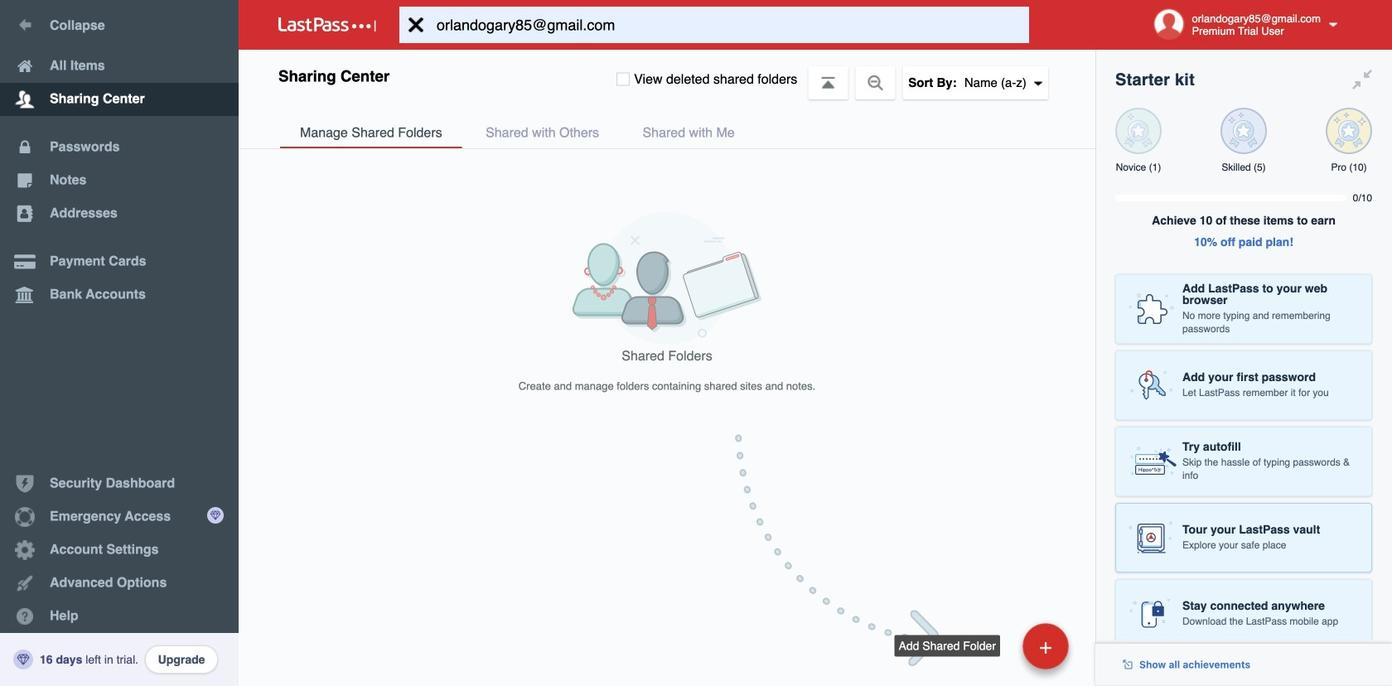 Task type: describe. For each thing, give the bounding box(es) containing it.
lastpass image
[[279, 17, 376, 32]]

clear search image
[[400, 7, 433, 43]]

Search search field
[[400, 7, 1062, 43]]

main navigation navigation
[[0, 0, 239, 686]]

vault options navigation
[[239, 50, 1096, 99]]



Task type: locate. For each thing, give the bounding box(es) containing it.
new item navigation
[[735, 435, 1096, 686]]

search my shared folders text field
[[400, 7, 1062, 43]]



Task type: vqa. For each thing, say whether or not it's contained in the screenshot.
LastPass image
yes



